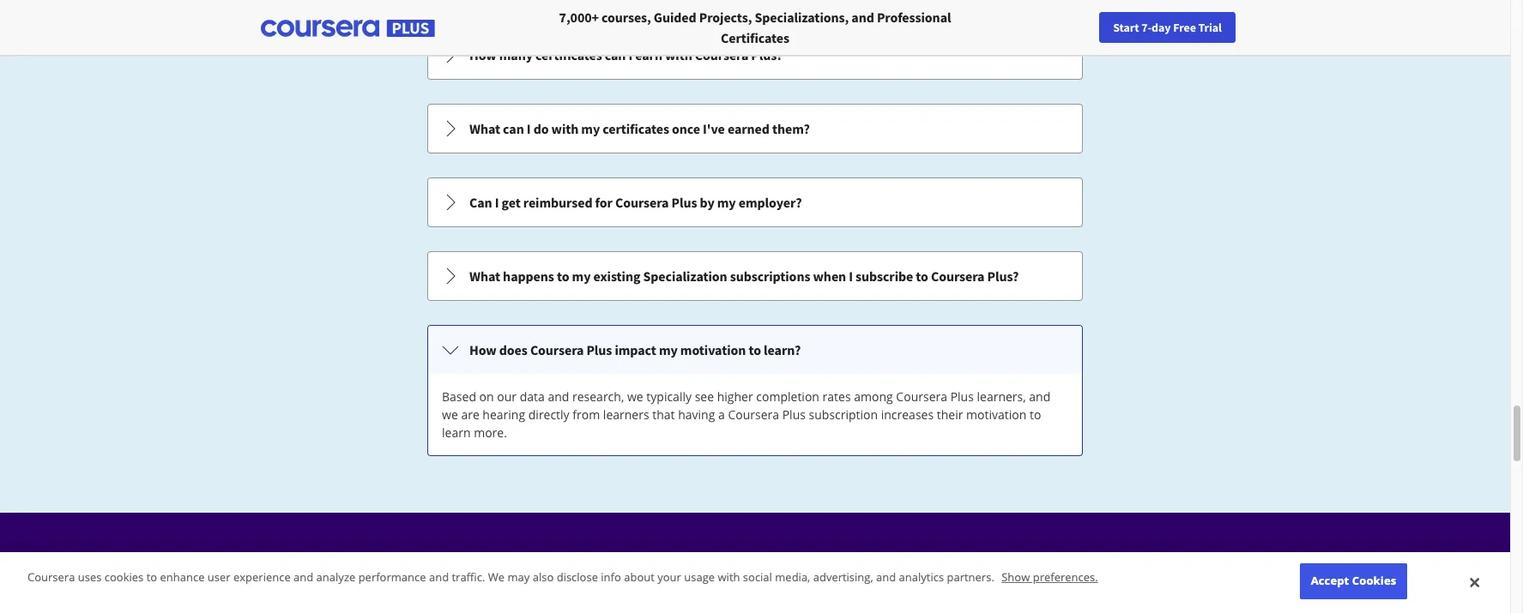 Task type: locate. For each thing, give the bounding box(es) containing it.
accept
[[1311, 574, 1349, 589]]

0 horizontal spatial motivation
[[680, 342, 746, 359]]

learn?
[[764, 342, 801, 359]]

and left professional
[[852, 9, 874, 26]]

0 horizontal spatial your
[[658, 570, 681, 586]]

1 horizontal spatial we
[[627, 389, 643, 405]]

how many certificates can i earn with coursera plus?
[[469, 46, 783, 64]]

motivation
[[680, 342, 746, 359], [966, 407, 1027, 423]]

1 vertical spatial certificates
[[603, 120, 669, 137]]

are
[[461, 407, 480, 423]]

0 vertical spatial coursera plus image
[[261, 20, 435, 37]]

1 horizontal spatial can
[[605, 46, 626, 64]]

performance
[[358, 570, 426, 586]]

1 vertical spatial coursera plus image
[[634, 568, 877, 592]]

do
[[534, 120, 549, 137]]

we up learners at left
[[627, 389, 643, 405]]

once
[[672, 120, 700, 137]]

can
[[605, 46, 626, 64], [503, 120, 524, 137]]

employer?
[[739, 194, 802, 211]]

plus left by
[[672, 194, 697, 211]]

1 vertical spatial can
[[503, 120, 524, 137]]

how inside dropdown button
[[469, 46, 497, 64]]

their
[[937, 407, 963, 423]]

certificates down 7,000+
[[536, 46, 602, 64]]

and inside 7,000+ courses, guided projects, specializations, and professional certificates
[[852, 9, 874, 26]]

i right the when at the top right
[[849, 268, 853, 285]]

0 vertical spatial can
[[605, 46, 626, 64]]

1 horizontal spatial plus?
[[987, 268, 1019, 285]]

coursera plus image
[[261, 20, 435, 37], [634, 568, 877, 592]]

plus left impact at left bottom
[[587, 342, 612, 359]]

existing
[[593, 268, 641, 285]]

my
[[581, 120, 600, 137], [717, 194, 736, 211], [572, 268, 591, 285], [659, 342, 678, 359]]

with
[[665, 46, 692, 64], [551, 120, 579, 137], [718, 570, 740, 586]]

with right the do
[[551, 120, 579, 137]]

0 horizontal spatial plus?
[[751, 46, 783, 64]]

projects,
[[699, 9, 752, 26]]

subscriptions
[[730, 268, 811, 285]]

my right the do
[[581, 120, 600, 137]]

7-
[[1142, 20, 1152, 35]]

many
[[499, 46, 533, 64]]

can i get reimbursed for coursera plus by my employer?
[[469, 194, 802, 211]]

1 horizontal spatial your
[[1272, 20, 1295, 35]]

our
[[497, 389, 517, 405]]

disclose
[[557, 570, 598, 586]]

1 vertical spatial motivation
[[966, 407, 1027, 423]]

1 horizontal spatial coursera plus image
[[634, 568, 877, 592]]

my right impact at left bottom
[[659, 342, 678, 359]]

2 what from the top
[[469, 268, 500, 285]]

plus?
[[751, 46, 783, 64], [987, 268, 1019, 285]]

to
[[557, 268, 569, 285], [916, 268, 928, 285], [749, 342, 761, 359], [1030, 407, 1041, 423], [146, 570, 157, 586]]

that
[[652, 407, 675, 423]]

with left the "social"
[[718, 570, 740, 586]]

coursera down projects,
[[695, 46, 749, 64]]

subscription
[[809, 407, 878, 423]]

data
[[520, 389, 545, 405]]

1 vertical spatial how
[[469, 342, 497, 359]]

0 vertical spatial with
[[665, 46, 692, 64]]

motivation down "learners,"
[[966, 407, 1027, 423]]

by
[[700, 194, 715, 211]]

what
[[469, 120, 500, 137], [469, 268, 500, 285]]

coursera
[[695, 46, 749, 64], [615, 194, 669, 211], [931, 268, 985, 285], [530, 342, 584, 359], [896, 389, 948, 405], [728, 407, 779, 423], [27, 570, 75, 586]]

0 horizontal spatial with
[[551, 120, 579, 137]]

enhance
[[160, 570, 205, 586]]

2 how from the top
[[469, 342, 497, 359]]

what left the do
[[469, 120, 500, 137]]

1 what from the top
[[469, 120, 500, 137]]

what can i do with my certificates once i've earned them?
[[469, 120, 810, 137]]

motivation inside based on our data and research, we typically see higher completion rates among coursera plus learners, and we are hearing directly from learners that having a coursera plus subscription increases their motivation to learn more.
[[966, 407, 1027, 423]]

more.
[[474, 425, 507, 441]]

coursera up "increases"
[[896, 389, 948, 405]]

earn
[[635, 46, 663, 64]]

earned
[[728, 120, 770, 137]]

how does coursera plus impact my motivation to learn? button
[[428, 326, 1082, 374]]

coursera down higher
[[728, 407, 779, 423]]

i left earn
[[629, 46, 633, 64]]

what happens to my existing specialization subscriptions when i subscribe to coursera plus?
[[469, 268, 1019, 285]]

we up learn
[[442, 407, 458, 423]]

i left the do
[[527, 120, 531, 137]]

your inside find your new career link
[[1272, 20, 1295, 35]]

specialization
[[643, 268, 727, 285]]

what left happens
[[469, 268, 500, 285]]

can left earn
[[605, 46, 626, 64]]

guided
[[654, 9, 697, 26]]

how inside how does coursera plus impact my motivation to learn? dropdown button
[[469, 342, 497, 359]]

0 vertical spatial we
[[627, 389, 643, 405]]

list
[[426, 0, 1085, 458]]

7,000+ courses, guided projects, specializations, and professional certificates
[[559, 9, 951, 46]]

0 vertical spatial your
[[1272, 20, 1295, 35]]

i
[[629, 46, 633, 64], [527, 120, 531, 137], [495, 194, 499, 211], [849, 268, 853, 285]]

and
[[852, 9, 874, 26], [548, 389, 569, 405], [1029, 389, 1051, 405], [294, 570, 313, 586], [429, 570, 449, 586], [876, 570, 896, 586]]

None search field
[[236, 11, 648, 45]]

motivation up see
[[680, 342, 746, 359]]

how does coursera plus impact my motivation to learn?
[[469, 342, 801, 359]]

how left does
[[469, 342, 497, 359]]

0 vertical spatial certificates
[[536, 46, 602, 64]]

to right their
[[1030, 407, 1041, 423]]

from
[[573, 407, 600, 423]]

1 vertical spatial what
[[469, 268, 500, 285]]

to right 'cookies'
[[146, 570, 157, 586]]

2 horizontal spatial with
[[718, 570, 740, 586]]

with right earn
[[665, 46, 692, 64]]

0 vertical spatial motivation
[[680, 342, 746, 359]]

2 vertical spatial with
[[718, 570, 740, 586]]

can left the do
[[503, 120, 524, 137]]

coursera right does
[[530, 342, 584, 359]]

1 vertical spatial with
[[551, 120, 579, 137]]

and left traffic.
[[429, 570, 449, 586]]

0 vertical spatial how
[[469, 46, 497, 64]]

can
[[469, 194, 492, 211]]

1 how from the top
[[469, 46, 497, 64]]

cookies
[[1352, 574, 1397, 589]]

coursera left "uses"
[[27, 570, 75, 586]]

to right happens
[[557, 268, 569, 285]]

cookies
[[105, 570, 144, 586]]

how
[[469, 46, 497, 64], [469, 342, 497, 359]]

rates
[[823, 389, 851, 405]]

accept cookies button
[[1300, 564, 1408, 600]]

and up directly on the left bottom of the page
[[548, 389, 569, 405]]

1 horizontal spatial motivation
[[966, 407, 1027, 423]]

1 vertical spatial we
[[442, 407, 458, 423]]

how left many
[[469, 46, 497, 64]]

your right 'about'
[[658, 570, 681, 586]]

how for how does coursera plus impact my motivation to learn?
[[469, 342, 497, 359]]

0 horizontal spatial certificates
[[536, 46, 602, 64]]

your right find
[[1272, 20, 1295, 35]]

coursera right subscribe
[[931, 268, 985, 285]]

how for how many certificates can i earn with coursera plus?
[[469, 46, 497, 64]]

0 horizontal spatial can
[[503, 120, 524, 137]]

0 vertical spatial what
[[469, 120, 500, 137]]

your
[[1272, 20, 1295, 35], [658, 570, 681, 586]]

certificates left once
[[603, 120, 669, 137]]

increases
[[881, 407, 934, 423]]



Task type: vqa. For each thing, say whether or not it's contained in the screenshot.
the Berkeley
no



Task type: describe. For each thing, give the bounding box(es) containing it.
uses
[[78, 570, 102, 586]]

0 vertical spatial plus?
[[751, 46, 783, 64]]

show preferences. link
[[1002, 570, 1098, 586]]

and left analytics
[[876, 570, 896, 586]]

based
[[442, 389, 476, 405]]

usage
[[684, 570, 715, 586]]

them?
[[772, 120, 810, 137]]

start 7-day free trial button
[[1100, 12, 1236, 43]]

get
[[502, 194, 521, 211]]

advertising,
[[813, 570, 873, 586]]

i've
[[703, 120, 725, 137]]

my left existing
[[572, 268, 591, 285]]

accept cookies
[[1311, 574, 1397, 589]]

courses,
[[602, 9, 651, 26]]

certificates
[[721, 29, 790, 46]]

for
[[595, 194, 613, 211]]

analyze
[[316, 570, 356, 586]]

on
[[479, 389, 494, 405]]

completion
[[756, 389, 820, 405]]

0 horizontal spatial coursera plus image
[[261, 20, 435, 37]]

can i get reimbursed for coursera plus by my employer? button
[[428, 179, 1082, 227]]

see
[[695, 389, 714, 405]]

subscribe
[[856, 268, 913, 285]]

about
[[624, 570, 655, 586]]

find your new career link
[[1239, 17, 1364, 39]]

based on our data and research, we typically see higher completion rates among coursera plus learners, and we are hearing directly from learners that having a coursera plus subscription increases their motivation to learn more.
[[442, 389, 1051, 441]]

1 horizontal spatial with
[[665, 46, 692, 64]]

preferences.
[[1033, 570, 1098, 586]]

my right by
[[717, 194, 736, 211]]

specializations,
[[755, 9, 849, 26]]

learners,
[[977, 389, 1026, 405]]

and right "learners,"
[[1029, 389, 1051, 405]]

experience
[[233, 570, 291, 586]]

to right subscribe
[[916, 268, 928, 285]]

plus inside how does coursera plus impact my motivation to learn? dropdown button
[[587, 342, 612, 359]]

what can i do with my certificates once i've earned them? button
[[428, 105, 1082, 153]]

social
[[743, 570, 772, 586]]

how many certificates can i earn with coursera plus? button
[[428, 31, 1082, 79]]

directly
[[528, 407, 570, 423]]

we
[[488, 570, 505, 586]]

motivation inside dropdown button
[[680, 342, 746, 359]]

1 horizontal spatial certificates
[[603, 120, 669, 137]]

1 vertical spatial your
[[658, 570, 681, 586]]

plus up their
[[951, 389, 974, 405]]

user
[[208, 570, 231, 586]]

new
[[1297, 20, 1320, 35]]

may
[[508, 570, 530, 586]]

find
[[1248, 20, 1270, 35]]

plus down completion on the bottom of page
[[782, 407, 806, 423]]

learners
[[603, 407, 649, 423]]

happens
[[503, 268, 554, 285]]

among
[[854, 389, 893, 405]]

hearing
[[483, 407, 525, 423]]

info
[[601, 570, 621, 586]]

start 7-day free trial
[[1113, 20, 1222, 35]]

partners.
[[947, 570, 995, 586]]

what for what can i do with my certificates once i've earned them?
[[469, 120, 500, 137]]

reimbursed
[[523, 194, 593, 211]]

1 vertical spatial plus?
[[987, 268, 1019, 285]]

higher
[[717, 389, 753, 405]]

career
[[1322, 20, 1355, 35]]

what for what happens to my existing specialization subscriptions when i subscribe to coursera plus?
[[469, 268, 500, 285]]

day
[[1152, 20, 1171, 35]]

traffic.
[[452, 570, 485, 586]]

find your new career
[[1248, 20, 1355, 35]]

0 horizontal spatial we
[[442, 407, 458, 423]]

trial
[[1199, 20, 1222, 35]]

free
[[1173, 20, 1196, 35]]

when
[[813, 268, 846, 285]]

and left analyze
[[294, 570, 313, 586]]

media,
[[775, 570, 810, 586]]

typically
[[647, 389, 692, 405]]

plus inside can i get reimbursed for coursera plus by my employer? dropdown button
[[672, 194, 697, 211]]

to inside based on our data and research, we typically see higher completion rates among coursera plus learners, and we are hearing directly from learners that having a coursera plus subscription increases their motivation to learn more.
[[1030, 407, 1041, 423]]

having
[[678, 407, 715, 423]]

show
[[1002, 570, 1030, 586]]

does
[[499, 342, 528, 359]]

professional
[[877, 9, 951, 26]]

i left get
[[495, 194, 499, 211]]

impact
[[615, 342, 656, 359]]

to left learn?
[[749, 342, 761, 359]]

7,000+
[[559, 9, 599, 26]]

also
[[533, 570, 554, 586]]

analytics
[[899, 570, 944, 586]]

learn
[[442, 425, 471, 441]]

coursera uses cookies to enhance user experience and analyze performance and traffic. we may also disclose info about your usage with social media, advertising, and analytics partners. show preferences.
[[27, 570, 1098, 586]]

coursera right for
[[615, 194, 669, 211]]

what happens to my existing specialization subscriptions when i subscribe to coursera plus? button
[[428, 252, 1082, 300]]

list containing how many certificates can i earn with coursera plus?
[[426, 0, 1085, 458]]

start
[[1113, 20, 1139, 35]]

a
[[718, 407, 725, 423]]



